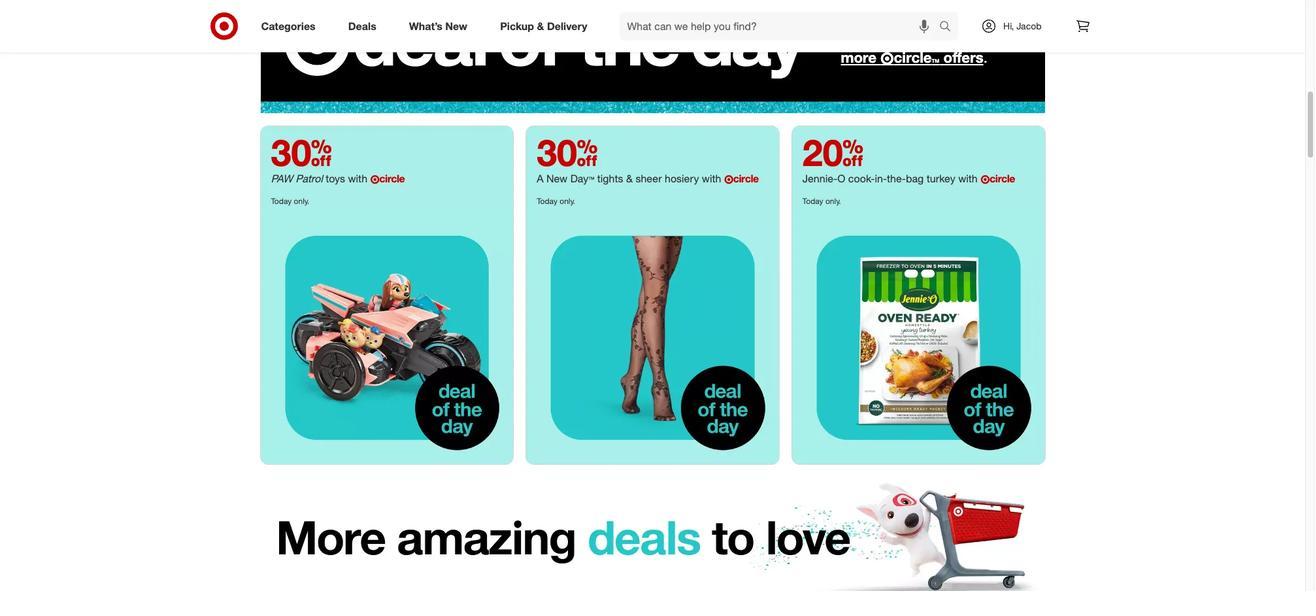 Task type: vqa. For each thing, say whether or not it's contained in the screenshot.
HI, JACOB
yes



Task type: locate. For each thing, give the bounding box(es) containing it.
1 today only. from the left
[[271, 196, 310, 206]]

&
[[537, 19, 544, 32], [869, 32, 878, 50], [626, 172, 633, 185]]

new
[[446, 19, 468, 32], [547, 172, 568, 185]]

1 horizontal spatial only.
[[560, 196, 575, 206]]

with right turkey
[[959, 172, 978, 185]]

1 horizontal spatial with
[[702, 172, 722, 185]]

0 horizontal spatial today only.
[[271, 196, 310, 206]]

What can we help you find? suggestions appear below search field
[[620, 12, 943, 41]]

in-
[[875, 172, 887, 185]]

2 horizontal spatial only.
[[826, 196, 841, 206]]

deals
[[348, 19, 376, 32]]

1 horizontal spatial today only.
[[537, 196, 575, 206]]

only. down patrol
[[294, 196, 310, 206]]

2 horizontal spatial today
[[803, 196, 824, 206]]

tights
[[597, 172, 623, 185]]

today down jennie-
[[803, 196, 824, 206]]

3 only. from the left
[[826, 196, 841, 206]]

◎
[[881, 51, 894, 65]]

1 only. from the left
[[294, 196, 310, 206]]

more
[[841, 48, 877, 66]]

& inside score new deals every day  & check out even more ◎ circle tm offers .
[[869, 32, 878, 50]]

only. down day on the top of page
[[560, 196, 575, 206]]

today only.
[[271, 196, 310, 206], [537, 196, 575, 206], [803, 196, 841, 206]]

& right "day"
[[869, 32, 878, 50]]

today for jennie-o cook-in-the-bag turkey with
[[803, 196, 824, 206]]

2 today from the left
[[537, 196, 558, 206]]

search
[[934, 21, 965, 34]]

circle inside score new deals every day  & check out even more ◎ circle tm offers .
[[894, 48, 932, 66]]

every
[[954, 16, 989, 34]]

3 today from the left
[[803, 196, 824, 206]]

sheer
[[636, 172, 662, 185]]

target deal of the day image for paw patrol
[[261, 211, 513, 464]]

hi,
[[1004, 20, 1014, 31]]

new right a
[[547, 172, 568, 185]]

circle
[[894, 48, 932, 66], [379, 172, 405, 185], [733, 172, 759, 185], [990, 172, 1015, 185]]

today for a new day
[[537, 196, 558, 206]]

delivery
[[547, 19, 588, 32]]

2 horizontal spatial with
[[959, 172, 978, 185]]

3 today only. from the left
[[803, 196, 841, 206]]

what's
[[409, 19, 443, 32]]

1 today from the left
[[271, 196, 292, 206]]

1 horizontal spatial today
[[537, 196, 558, 206]]

0 horizontal spatial new
[[446, 19, 468, 32]]

a
[[537, 172, 544, 185]]

today only. down a
[[537, 196, 575, 206]]

1 30 from the left
[[271, 130, 332, 175]]

™
[[589, 172, 595, 185]]

jennie-
[[803, 172, 838, 185]]

2 30 from the left
[[537, 130, 598, 175]]

only. for a new day
[[560, 196, 575, 206]]

new right the what's at the top of page
[[446, 19, 468, 32]]

1 horizontal spatial &
[[626, 172, 633, 185]]

bag
[[906, 172, 924, 185]]

0 horizontal spatial &
[[537, 19, 544, 32]]

target deal of the day image
[[261, 0, 1045, 113], [526, 211, 779, 464], [792, 211, 1045, 464], [261, 211, 513, 464]]

2 horizontal spatial today only.
[[803, 196, 841, 206]]

today down paw at the top left of the page
[[271, 196, 292, 206]]

& right tights
[[626, 172, 633, 185]]

today only. down paw at the top left of the page
[[271, 196, 310, 206]]

today only. down jennie-
[[803, 196, 841, 206]]

with right hosiery
[[702, 172, 722, 185]]

today
[[271, 196, 292, 206], [537, 196, 558, 206], [803, 196, 824, 206]]

0 horizontal spatial today
[[271, 196, 292, 206]]

1 vertical spatial new
[[547, 172, 568, 185]]

0 horizontal spatial with
[[348, 172, 367, 185]]

score new deals every day  & check out even more ◎ circle tm offers .
[[841, 16, 989, 66]]

only. down the o
[[826, 196, 841, 206]]

pickup & delivery link
[[489, 12, 604, 41]]

only.
[[294, 196, 310, 206], [560, 196, 575, 206], [826, 196, 841, 206]]

2 today only. from the left
[[537, 196, 575, 206]]

search button
[[934, 12, 965, 43]]

2 horizontal spatial &
[[869, 32, 878, 50]]

1 horizontal spatial 30
[[537, 130, 598, 175]]

what's new
[[409, 19, 468, 32]]

.
[[984, 48, 988, 66]]

0 horizontal spatial 30
[[271, 130, 332, 175]]

only. for jennie-o cook-in-the-bag turkey with
[[826, 196, 841, 206]]

with
[[348, 172, 367, 185], [702, 172, 722, 185], [959, 172, 978, 185]]

o
[[838, 172, 846, 185]]

2 only. from the left
[[560, 196, 575, 206]]

check
[[882, 32, 921, 50]]

with right toys
[[348, 172, 367, 185]]

0 horizontal spatial only.
[[294, 196, 310, 206]]

new for what's
[[446, 19, 468, 32]]

& right pickup
[[537, 19, 544, 32]]

0 vertical spatial new
[[446, 19, 468, 32]]

30
[[271, 130, 332, 175], [537, 130, 598, 175]]

target deal of the day image for a new day
[[526, 211, 779, 464]]

toys
[[326, 172, 345, 185]]

1 horizontal spatial new
[[547, 172, 568, 185]]

today only. for jennie-o cook-in-the-bag turkey with
[[803, 196, 841, 206]]

1 with from the left
[[348, 172, 367, 185]]

today down a
[[537, 196, 558, 206]]



Task type: describe. For each thing, give the bounding box(es) containing it.
& for tights
[[626, 172, 633, 185]]

a new day ™ tights & sheer hosiery with
[[537, 172, 724, 185]]

today only. for paw patrol
[[271, 196, 310, 206]]

pickup
[[500, 19, 534, 32]]

new for a
[[547, 172, 568, 185]]

jacob
[[1017, 20, 1042, 31]]

day
[[571, 172, 589, 185]]

categories
[[261, 19, 316, 32]]

out
[[925, 32, 946, 50]]

hi, jacob
[[1004, 20, 1042, 31]]

even
[[950, 32, 982, 50]]

paw patrol toys with
[[271, 172, 370, 185]]

only. for paw patrol
[[294, 196, 310, 206]]

more amazing deals to love image
[[261, 475, 1045, 591]]

score
[[841, 16, 880, 34]]

what's new link
[[398, 12, 484, 41]]

30 for a new day
[[537, 130, 598, 175]]

3 with from the left
[[959, 172, 978, 185]]

pickup & delivery
[[500, 19, 588, 32]]

hosiery
[[665, 172, 699, 185]]

patrol
[[296, 172, 323, 185]]

paw
[[271, 172, 293, 185]]

jennie-o cook-in-the-bag turkey with
[[803, 172, 981, 185]]

today only. for a new day
[[537, 196, 575, 206]]

turkey
[[927, 172, 956, 185]]

tm
[[932, 57, 940, 64]]

deals link
[[337, 12, 393, 41]]

deals
[[915, 16, 950, 34]]

day
[[841, 32, 865, 50]]

target deal of the day image for jennie-o cook-in-the-bag turkey with
[[792, 211, 1045, 464]]

& for day
[[869, 32, 878, 50]]

2 with from the left
[[702, 172, 722, 185]]

today for paw patrol
[[271, 196, 292, 206]]

20
[[803, 130, 864, 175]]

new
[[884, 16, 911, 34]]

30 for paw patrol
[[271, 130, 332, 175]]

the-
[[887, 172, 906, 185]]

offers
[[944, 48, 984, 66]]

cook-
[[849, 172, 875, 185]]

categories link
[[250, 12, 332, 41]]



